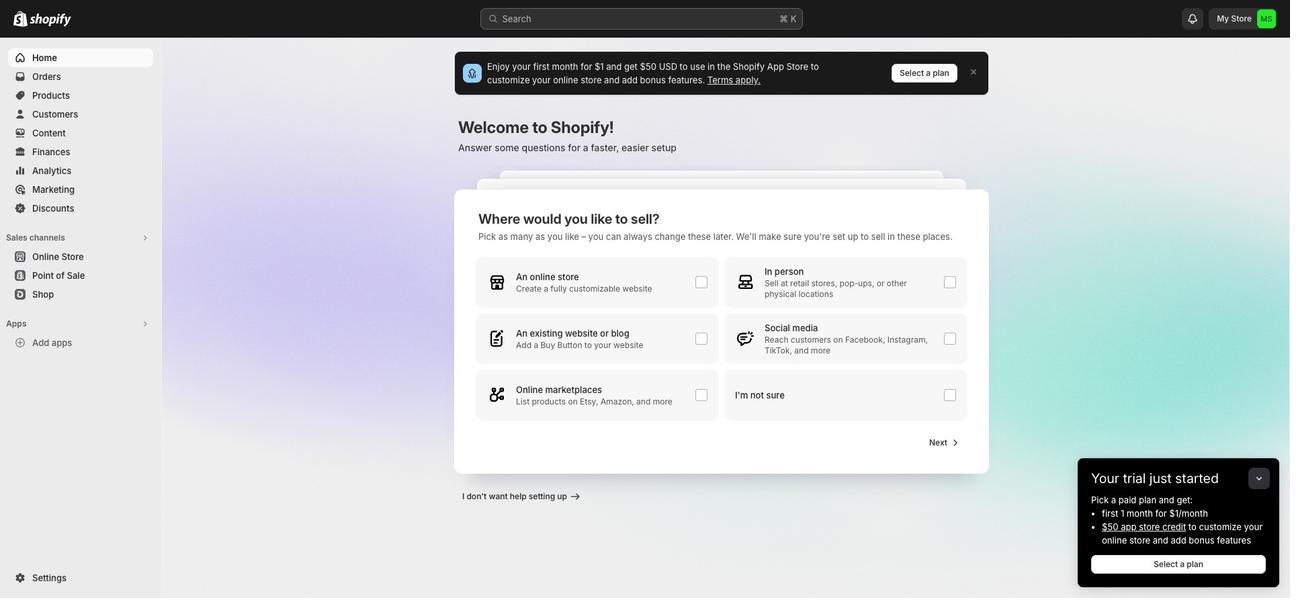 Task type: vqa. For each thing, say whether or not it's contained in the screenshot.
Short sleeve t-shirt text box
no



Task type: describe. For each thing, give the bounding box(es) containing it.
my store image
[[1258, 9, 1277, 28]]

shopify image
[[13, 11, 28, 27]]

shopify image
[[30, 13, 71, 27]]



